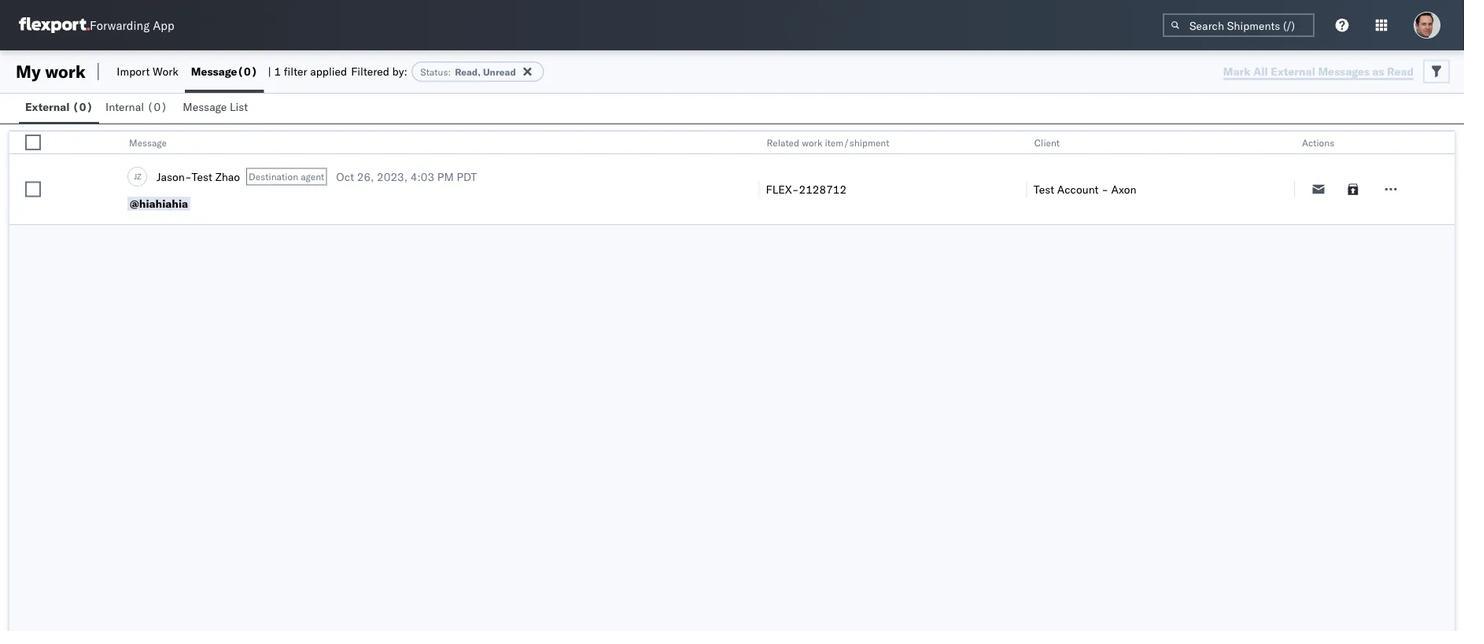 Task type: describe. For each thing, give the bounding box(es) containing it.
work for related
[[802, 137, 823, 148]]

message (0)
[[191, 65, 258, 78]]

2128712
[[799, 182, 847, 196]]

app
[[153, 18, 174, 33]]

account
[[1058, 182, 1099, 196]]

1 resize handle column header from the left
[[71, 131, 90, 226]]

jason-
[[157, 170, 192, 183]]

work
[[153, 65, 179, 78]]

related
[[767, 137, 800, 148]]

destination
[[249, 171, 298, 183]]

message list
[[183, 100, 248, 114]]

status
[[421, 66, 448, 78]]

message for (0)
[[191, 65, 237, 78]]

filter
[[284, 65, 307, 78]]

destination agent
[[249, 171, 324, 183]]

list
[[230, 100, 248, 114]]

message for list
[[183, 100, 227, 114]]

j z
[[134, 171, 141, 181]]

my work
[[16, 61, 86, 82]]

(0) for internal (0)
[[147, 100, 167, 114]]

item/shipment
[[825, 137, 890, 148]]

jason-test zhao
[[157, 170, 240, 183]]

forwarding
[[90, 18, 150, 33]]

internal (0) button
[[99, 93, 177, 124]]

forwarding app link
[[19, 17, 174, 33]]

external (0)
[[25, 100, 93, 114]]

:
[[448, 66, 451, 78]]

actions
[[1302, 137, 1335, 148]]

by:
[[392, 65, 408, 78]]

my
[[16, 61, 41, 82]]

|
[[268, 65, 271, 78]]

pdt
[[457, 170, 477, 183]]

2 vertical spatial message
[[129, 137, 167, 148]]

read,
[[455, 66, 481, 78]]

test account - axon
[[1034, 182, 1137, 196]]

2023,
[[377, 170, 408, 183]]

@hiahiahia
[[130, 197, 188, 211]]

status : read, unread
[[421, 66, 516, 78]]

26,
[[357, 170, 374, 183]]

pm
[[437, 170, 454, 183]]



Task type: vqa. For each thing, say whether or not it's contained in the screenshot.
FLEX-
yes



Task type: locate. For each thing, give the bounding box(es) containing it.
applied
[[310, 65, 347, 78]]

agent
[[301, 171, 324, 183]]

message up message list
[[191, 65, 237, 78]]

internal
[[106, 100, 144, 114]]

zhao
[[215, 170, 240, 183]]

0 vertical spatial work
[[45, 61, 86, 82]]

message inside 'button'
[[183, 100, 227, 114]]

import
[[117, 65, 150, 78]]

0 horizontal spatial test
[[192, 170, 213, 183]]

1 vertical spatial message
[[183, 100, 227, 114]]

4 resize handle column header from the left
[[1276, 131, 1295, 226]]

1
[[274, 65, 281, 78]]

(0) for message (0)
[[237, 65, 258, 78]]

1 horizontal spatial (0)
[[147, 100, 167, 114]]

0 horizontal spatial (0)
[[72, 100, 93, 114]]

flexport. image
[[19, 17, 90, 33]]

(0) right external
[[72, 100, 93, 114]]

import work
[[117, 65, 179, 78]]

0 vertical spatial message
[[191, 65, 237, 78]]

message up the z
[[129, 137, 167, 148]]

j
[[134, 171, 137, 181]]

(0) inside button
[[147, 100, 167, 114]]

2 resize handle column header from the left
[[740, 131, 759, 226]]

internal (0)
[[106, 100, 167, 114]]

4:03
[[411, 170, 435, 183]]

resize handle column header for related work item/shipment
[[1008, 131, 1027, 226]]

2 horizontal spatial (0)
[[237, 65, 258, 78]]

flex-
[[766, 182, 799, 196]]

5 resize handle column header from the left
[[1436, 131, 1455, 226]]

z
[[137, 171, 141, 181]]

(0) right the "internal"
[[147, 100, 167, 114]]

1 horizontal spatial work
[[802, 137, 823, 148]]

0 horizontal spatial work
[[45, 61, 86, 82]]

filtered
[[351, 65, 389, 78]]

resize handle column header
[[71, 131, 90, 226], [740, 131, 759, 226], [1008, 131, 1027, 226], [1276, 131, 1295, 226], [1436, 131, 1455, 226]]

1 vertical spatial work
[[802, 137, 823, 148]]

3 resize handle column header from the left
[[1008, 131, 1027, 226]]

Search Shipments (/) text field
[[1163, 13, 1315, 37]]

work
[[45, 61, 86, 82], [802, 137, 823, 148]]

test
[[192, 170, 213, 183], [1034, 182, 1055, 196]]

(0) inside 'button'
[[72, 100, 93, 114]]

related work item/shipment
[[767, 137, 890, 148]]

unread
[[483, 66, 516, 78]]

external
[[25, 100, 70, 114]]

oct 26, 2023, 4:03 pm pdt
[[336, 170, 477, 183]]

1 horizontal spatial test
[[1034, 182, 1055, 196]]

axon
[[1112, 182, 1137, 196]]

message
[[191, 65, 237, 78], [183, 100, 227, 114], [129, 137, 167, 148]]

| 1 filter applied filtered by:
[[268, 65, 408, 78]]

flex- 2128712
[[766, 182, 847, 196]]

resize handle column header for message
[[740, 131, 759, 226]]

work for my
[[45, 61, 86, 82]]

work right related
[[802, 137, 823, 148]]

(0)
[[237, 65, 258, 78], [72, 100, 93, 114], [147, 100, 167, 114]]

resize handle column header for actions
[[1436, 131, 1455, 226]]

message list button
[[177, 93, 257, 124]]

(0) left |
[[237, 65, 258, 78]]

forwarding app
[[90, 18, 174, 33]]

import work button
[[110, 50, 185, 93]]

oct
[[336, 170, 354, 183]]

test left zhao
[[192, 170, 213, 183]]

None checkbox
[[25, 135, 41, 150], [25, 181, 41, 197], [25, 135, 41, 150], [25, 181, 41, 197]]

-
[[1102, 182, 1109, 196]]

external (0) button
[[19, 93, 99, 124]]

message left list
[[183, 100, 227, 114]]

(0) for external (0)
[[72, 100, 93, 114]]

test left "account"
[[1034, 182, 1055, 196]]

resize handle column header for client
[[1276, 131, 1295, 226]]

client
[[1035, 137, 1060, 148]]

work up external (0)
[[45, 61, 86, 82]]



